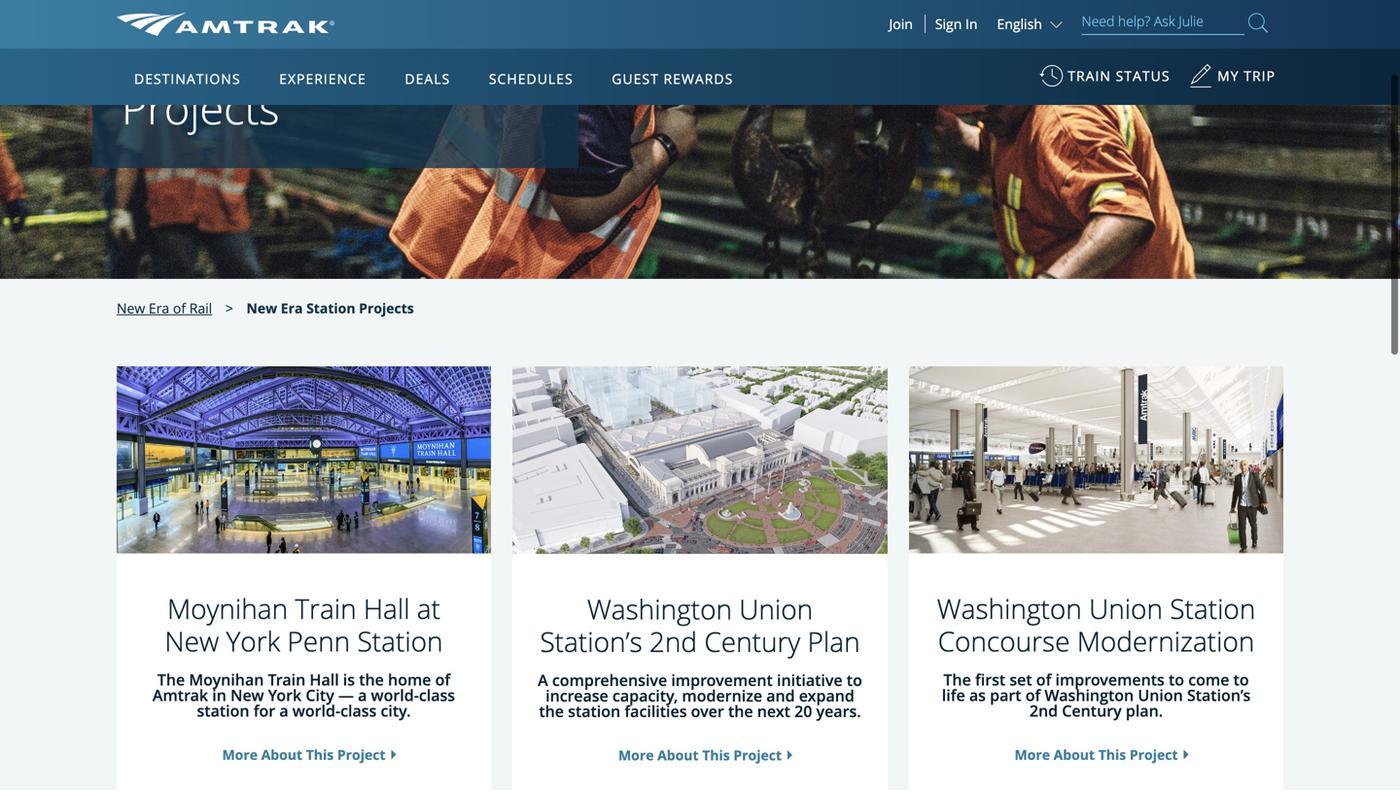Task type: vqa. For each thing, say whether or not it's contained in the screenshot.
world-
yes



Task type: locate. For each thing, give the bounding box(es) containing it.
0 vertical spatial century
[[704, 623, 800, 660]]

train inside 'moynihan train hall at new york penn station'
[[295, 590, 356, 627]]

washington right set
[[1045, 685, 1134, 706]]

train
[[1068, 67, 1111, 85]]

first
[[975, 670, 1006, 691]]

3 this from the left
[[702, 746, 730, 765]]

0 horizontal spatial station
[[197, 701, 249, 722]]

set
[[1010, 670, 1032, 691]]

the left the 'first'
[[944, 670, 971, 691]]

experience
[[279, 70, 366, 88]]

1 vertical spatial york
[[268, 685, 302, 706]]

as
[[969, 685, 986, 706]]

class right "city."
[[419, 685, 455, 706]]

2 project from the left
[[1130, 746, 1178, 764]]

more about this project link down over
[[618, 746, 782, 765]]

this
[[306, 746, 334, 764], [1098, 746, 1126, 764], [702, 746, 730, 765]]

project down 'plan.'
[[1130, 746, 1178, 764]]

washington union station's 2nd century plan
[[540, 591, 860, 660]]

2 horizontal spatial this
[[1098, 746, 1126, 764]]

1 horizontal spatial project
[[734, 746, 782, 765]]

york up in
[[226, 623, 280, 660]]

new era station projects
[[122, 34, 434, 137], [246, 299, 414, 317]]

to left come
[[1169, 670, 1184, 691]]

1 horizontal spatial world-
[[371, 685, 419, 706]]

3 more about this project link from the left
[[618, 746, 782, 765]]

1 horizontal spatial more about this project link
[[618, 746, 782, 765]]

concourse
[[938, 623, 1070, 660]]

3 project from the left
[[734, 746, 782, 765]]

for
[[253, 701, 275, 722]]

world-
[[371, 685, 419, 706], [292, 701, 340, 722]]

york
[[226, 623, 280, 660], [268, 685, 302, 706]]

more about this project for new
[[222, 746, 386, 764]]

my
[[1218, 67, 1239, 85]]

hall inside 'moynihan train hall at new york penn station'
[[364, 590, 410, 627]]

union left come
[[1138, 685, 1183, 706]]

0 vertical spatial hall
[[364, 590, 410, 627]]

2 more about this project link from the left
[[1015, 746, 1178, 764]]

0 vertical spatial 2nd
[[649, 623, 697, 660]]

1 vertical spatial hall
[[310, 670, 339, 691]]

1 vertical spatial moynihan
[[189, 670, 264, 691]]

1 vertical spatial train
[[268, 670, 306, 691]]

1 this from the left
[[306, 746, 334, 764]]

3 about from the left
[[657, 746, 699, 765]]

union inside washington union station concourse modernization
[[1089, 590, 1163, 627]]

about down facilities
[[657, 746, 699, 765]]

union for century
[[739, 591, 813, 628]]

york left city
[[268, 685, 302, 706]]

this down 'plan.'
[[1098, 746, 1126, 764]]

station's inside the first set of improvements to come to life as part of washington union station's 2nd century plan.
[[1187, 685, 1251, 706]]

1 horizontal spatial the
[[539, 701, 564, 722]]

washington for concourse
[[937, 590, 1082, 627]]

1 horizontal spatial station's
[[1187, 685, 1251, 706]]

1 horizontal spatial this
[[702, 746, 730, 765]]

washington inside the first set of improvements to come to life as part of washington union station's 2nd century plan.
[[1045, 685, 1134, 706]]

more down for
[[222, 746, 258, 764]]

new era of rail
[[117, 299, 212, 317]]

amtrak image
[[117, 13, 335, 36]]

application
[[189, 162, 656, 435]]

project
[[337, 746, 386, 764], [1130, 746, 1178, 764], [734, 746, 782, 765]]

more about this project for century
[[618, 746, 782, 765]]

this down over
[[702, 746, 730, 765]]

union inside washington union station's 2nd century plan
[[739, 591, 813, 628]]

train
[[295, 590, 356, 627], [268, 670, 306, 691]]

century down improvements
[[1062, 701, 1122, 722]]

of
[[173, 299, 186, 317], [435, 670, 450, 691], [1036, 670, 1051, 691], [1026, 685, 1041, 706]]

washington inside washington union station concourse modernization
[[937, 590, 1082, 627]]

city.
[[381, 701, 411, 722]]

about
[[261, 746, 302, 764], [1054, 746, 1095, 764], [657, 746, 699, 765]]

union for modernization
[[1089, 590, 1163, 627]]

station inside the moynihan train hall is the home of amtrak in new york city — a world-class station for a world-class city.
[[197, 701, 249, 722]]

rewards
[[664, 70, 733, 88]]

1 vertical spatial 2nd
[[1030, 701, 1058, 722]]

to
[[1169, 670, 1184, 691], [1233, 670, 1249, 691], [847, 670, 862, 691]]

0 vertical spatial new era station projects
[[122, 34, 434, 137]]

train up is
[[295, 590, 356, 627]]

washington up set
[[937, 590, 1082, 627]]

0 vertical spatial york
[[226, 623, 280, 660]]

0 horizontal spatial class
[[340, 701, 377, 722]]

station inside 'moynihan train hall at new york penn station'
[[357, 623, 443, 660]]

a
[[358, 685, 367, 706], [279, 701, 288, 722]]

1 horizontal spatial projects
[[359, 299, 414, 317]]

1 the from the left
[[157, 670, 185, 691]]

0 horizontal spatial world-
[[292, 701, 340, 722]]

new
[[122, 34, 209, 93], [117, 299, 145, 317], [246, 299, 277, 317], [165, 623, 219, 660], [230, 685, 264, 706]]

station inside washington union station concourse modernization
[[1170, 590, 1256, 627]]

of right home
[[435, 670, 450, 691]]

more about this project link
[[222, 746, 386, 764], [1015, 746, 1178, 764], [618, 746, 782, 765]]

a right — at left bottom
[[358, 685, 367, 706]]

train status link
[[1040, 57, 1170, 105]]

hall
[[364, 590, 410, 627], [310, 670, 339, 691]]

station's
[[540, 623, 642, 660], [1187, 685, 1251, 706]]

1 horizontal spatial about
[[657, 746, 699, 765]]

1 horizontal spatial to
[[1169, 670, 1184, 691]]

moynihan up in
[[167, 590, 288, 627]]

to right come
[[1233, 670, 1249, 691]]

station down comprehensive
[[568, 701, 621, 722]]

1 about from the left
[[261, 746, 302, 764]]

2nd up a comprehensive improvement initiative to increase capacity, modernize and expand the station facilities over the next 20 years.
[[649, 623, 697, 660]]

more about this project down over
[[618, 746, 782, 765]]

modernize
[[682, 686, 762, 707]]

1 vertical spatial station's
[[1187, 685, 1251, 706]]

moynihan inside 'moynihan train hall at new york penn station'
[[167, 590, 288, 627]]

improvement
[[671, 670, 773, 691]]

project down "city."
[[337, 746, 386, 764]]

more about this project link down for
[[222, 746, 386, 764]]

1 horizontal spatial more
[[618, 746, 654, 765]]

project down next
[[734, 746, 782, 765]]

1 horizontal spatial more about this project
[[618, 746, 782, 765]]

washington up comprehensive
[[587, 591, 732, 628]]

more about this project link down the first set of improvements to come to life as part of washington union station's 2nd century plan.
[[1015, 746, 1178, 764]]

0 horizontal spatial the
[[359, 670, 384, 691]]

century
[[704, 623, 800, 660], [1062, 701, 1122, 722]]

of right part
[[1026, 685, 1041, 706]]

to inside a comprehensive improvement initiative to increase capacity, modernize and expand the station facilities over the next 20 years.
[[847, 670, 862, 691]]

more
[[222, 746, 258, 764], [1015, 746, 1050, 764], [618, 746, 654, 765]]

2 horizontal spatial more about this project link
[[1015, 746, 1178, 764]]

3 more from the left
[[618, 746, 654, 765]]

the down a
[[539, 701, 564, 722]]

a right for
[[279, 701, 288, 722]]

washington inside washington union station's 2nd century plan
[[587, 591, 732, 628]]

the right is
[[359, 670, 384, 691]]

1 vertical spatial century
[[1062, 701, 1122, 722]]

0 horizontal spatial 2nd
[[649, 623, 697, 660]]

the inside the first set of improvements to come to life as part of washington union station's 2nd century plan.
[[944, 670, 971, 691]]

train left city
[[268, 670, 306, 691]]

1 more from the left
[[222, 746, 258, 764]]

2 more about this project from the left
[[1015, 746, 1178, 764]]

union up 'initiative' at the bottom of the page
[[739, 591, 813, 628]]

2nd inside washington union station's 2nd century plan
[[649, 623, 697, 660]]

0 horizontal spatial about
[[261, 746, 302, 764]]

1 more about this project from the left
[[222, 746, 386, 764]]

more about this project down the first set of improvements to come to life as part of washington union station's 2nd century plan.
[[1015, 746, 1178, 764]]

comprehensive
[[552, 670, 667, 691]]

2 this from the left
[[1098, 746, 1126, 764]]

part
[[990, 685, 1021, 706]]

1 horizontal spatial century
[[1062, 701, 1122, 722]]

0 horizontal spatial more
[[222, 746, 258, 764]]

the for washington union station concourse modernization
[[944, 670, 971, 691]]

projects
[[122, 78, 280, 137], [359, 299, 414, 317]]

city
[[306, 685, 334, 706]]

2 more from the left
[[1015, 746, 1050, 764]]

join button
[[878, 15, 925, 33]]

1 project from the left
[[337, 746, 386, 764]]

hall left is
[[310, 670, 339, 691]]

1 horizontal spatial the
[[944, 670, 971, 691]]

century up improvement
[[704, 623, 800, 660]]

more down facilities
[[618, 746, 654, 765]]

more about this project
[[222, 746, 386, 764], [1015, 746, 1178, 764], [618, 746, 782, 765]]

1 horizontal spatial class
[[419, 685, 455, 706]]

2nd
[[649, 623, 697, 660], [1030, 701, 1058, 722]]

2 horizontal spatial more
[[1015, 746, 1050, 764]]

about for modernization
[[1054, 746, 1095, 764]]

1 horizontal spatial station
[[568, 701, 621, 722]]

0 horizontal spatial century
[[704, 623, 800, 660]]

expand
[[799, 686, 855, 707]]

1 horizontal spatial hall
[[364, 590, 410, 627]]

project for concourse
[[1130, 746, 1178, 764]]

0 horizontal spatial the
[[157, 670, 185, 691]]

station's down modernization
[[1187, 685, 1251, 706]]

station's up comprehensive
[[540, 623, 642, 660]]

capacity,
[[612, 686, 678, 707]]

about for new
[[261, 746, 302, 764]]

modernization
[[1077, 623, 1255, 660]]

years.
[[816, 701, 861, 722]]

moynihan
[[167, 590, 288, 627], [189, 670, 264, 691]]

more for century
[[618, 746, 654, 765]]

union up improvements
[[1089, 590, 1163, 627]]

era
[[220, 34, 284, 93], [149, 299, 169, 317], [281, 299, 303, 317]]

2 horizontal spatial more about this project
[[1015, 746, 1178, 764]]

moynihan up for
[[189, 670, 264, 691]]

station left for
[[197, 701, 249, 722]]

1 horizontal spatial a
[[358, 685, 367, 706]]

york inside 'moynihan train hall at new york penn station'
[[226, 623, 280, 660]]

search icon image
[[1248, 9, 1268, 36]]

class down is
[[340, 701, 377, 722]]

penn
[[287, 623, 350, 660]]

0 vertical spatial moynihan
[[167, 590, 288, 627]]

2 horizontal spatial project
[[1130, 746, 1178, 764]]

about down the first set of improvements to come to life as part of washington union station's 2nd century plan.
[[1054, 746, 1095, 764]]

york inside the moynihan train hall is the home of amtrak in new york city — a world-class station for a world-class city.
[[268, 685, 302, 706]]

regions map image
[[189, 162, 656, 435]]

washington for 2nd
[[587, 591, 732, 628]]

station
[[296, 34, 434, 93], [306, 299, 355, 317], [1170, 590, 1256, 627], [357, 623, 443, 660]]

destinations button
[[126, 52, 248, 106]]

train inside the moynihan train hall is the home of amtrak in new york city — a world-class station for a world-class city.
[[268, 670, 306, 691]]

2nd down set
[[1030, 701, 1058, 722]]

hall left at
[[364, 590, 410, 627]]

0 horizontal spatial station's
[[540, 623, 642, 660]]

the left in
[[157, 670, 185, 691]]

20
[[794, 701, 812, 722]]

about down for
[[261, 746, 302, 764]]

the inside the moynihan train hall is the home of amtrak in new york city — a world-class station for a world-class city.
[[157, 670, 185, 691]]

moynihan train hall at new york penn station
[[165, 590, 443, 660]]

0 vertical spatial train
[[295, 590, 356, 627]]

the moynihan train hall is the home of amtrak in new york city — a world-class station for a world-class city.
[[153, 670, 455, 722]]

in
[[965, 15, 978, 33]]

sign in button
[[935, 15, 978, 33]]

the right over
[[728, 701, 753, 722]]

banner
[[0, 0, 1400, 449]]

0 horizontal spatial project
[[337, 746, 386, 764]]

0 horizontal spatial hall
[[310, 670, 339, 691]]

come
[[1188, 670, 1229, 691]]

more about this project down for
[[222, 746, 386, 764]]

world- right for
[[292, 701, 340, 722]]

1 vertical spatial projects
[[359, 299, 414, 317]]

union
[[1089, 590, 1163, 627], [739, 591, 813, 628], [1138, 685, 1183, 706]]

this down city
[[306, 746, 334, 764]]

to up years. on the bottom right of page
[[847, 670, 862, 691]]

2 about from the left
[[1054, 746, 1095, 764]]

washington
[[937, 590, 1082, 627], [587, 591, 732, 628], [1045, 685, 1134, 706]]

1 more about this project link from the left
[[222, 746, 386, 764]]

2 the from the left
[[944, 670, 971, 691]]

in
[[212, 685, 226, 706]]

moynihan inside the moynihan train hall is the home of amtrak in new york city — a world-class station for a world-class city.
[[189, 670, 264, 691]]

3 more about this project from the left
[[618, 746, 782, 765]]

the
[[157, 670, 185, 691], [944, 670, 971, 691]]

more down part
[[1015, 746, 1050, 764]]

station
[[197, 701, 249, 722], [568, 701, 621, 722]]

station inside a comprehensive improvement initiative to increase capacity, modernize and expand the station facilities over the next 20 years.
[[568, 701, 621, 722]]

1 horizontal spatial 2nd
[[1030, 701, 1058, 722]]

0 vertical spatial station's
[[540, 623, 642, 660]]

0 horizontal spatial more about this project
[[222, 746, 386, 764]]

0 horizontal spatial more about this project link
[[222, 746, 386, 764]]

life
[[942, 685, 965, 706]]

the
[[359, 670, 384, 691], [539, 701, 564, 722], [728, 701, 753, 722]]

of inside the moynihan train hall is the home of amtrak in new york city — a world-class station for a world-class city.
[[435, 670, 450, 691]]

0 vertical spatial projects
[[122, 78, 280, 137]]

the for moynihan train hall at new york penn station
[[157, 670, 185, 691]]

this for century
[[702, 746, 730, 765]]

0 horizontal spatial projects
[[122, 78, 280, 137]]

2 horizontal spatial about
[[1054, 746, 1095, 764]]

world- right is
[[371, 685, 419, 706]]

facilities
[[625, 701, 687, 722]]

class
[[419, 685, 455, 706], [340, 701, 377, 722]]

0 horizontal spatial to
[[847, 670, 862, 691]]

0 horizontal spatial this
[[306, 746, 334, 764]]



Task type: describe. For each thing, give the bounding box(es) containing it.
of left rail
[[173, 299, 186, 317]]

more about this project link for century
[[618, 746, 782, 765]]

station's inside washington union station's 2nd century plan
[[540, 623, 642, 660]]

a
[[538, 670, 548, 691]]

initiative
[[777, 670, 843, 691]]

—
[[338, 685, 354, 706]]

century inside the first set of improvements to come to life as part of washington union station's 2nd century plan.
[[1062, 701, 1122, 722]]

2nd inside the first set of improvements to come to life as part of washington union station's 2nd century plan.
[[1030, 701, 1058, 722]]

is
[[343, 670, 355, 691]]

destinations
[[134, 70, 241, 88]]

hall inside the moynihan train hall is the home of amtrak in new york city — a world-class station for a world-class city.
[[310, 670, 339, 691]]

deals button
[[397, 52, 458, 106]]

trip
[[1244, 67, 1276, 85]]

new inside 'moynihan train hall at new york penn station'
[[165, 623, 219, 660]]

new inside the moynihan train hall is the home of amtrak in new york city — a world-class station for a world-class city.
[[230, 685, 264, 706]]

union inside the first set of improvements to come to life as part of washington union station's 2nd century plan.
[[1138, 685, 1183, 706]]

sign
[[935, 15, 962, 33]]

project for at
[[337, 746, 386, 764]]

guest rewards
[[612, 70, 733, 88]]

era for new era station projects link
[[281, 299, 303, 317]]

station inside new era station projects
[[296, 34, 434, 93]]

new era of rail link
[[117, 299, 212, 317]]

schedules link
[[481, 49, 581, 105]]

over
[[691, 701, 724, 722]]

plan.
[[1126, 701, 1163, 722]]

my trip button
[[1189, 57, 1276, 105]]

english
[[997, 15, 1042, 33]]

more about this project for modernization
[[1015, 746, 1178, 764]]

project for 2nd
[[734, 746, 782, 765]]

train status
[[1068, 67, 1170, 85]]

Please enter your search item search field
[[1082, 10, 1245, 35]]

washington union station concourse modernization
[[937, 590, 1256, 660]]

guest
[[612, 70, 659, 88]]

2 horizontal spatial to
[[1233, 670, 1249, 691]]

next
[[757, 701, 790, 722]]

my trip
[[1218, 67, 1276, 85]]

era for new era of rail link
[[149, 299, 169, 317]]

guest rewards button
[[604, 52, 741, 106]]

the first set of improvements to come to life as part of washington union station's 2nd century plan.
[[942, 670, 1251, 722]]

status
[[1116, 67, 1170, 85]]

new inside new era station projects
[[122, 34, 209, 93]]

schedules
[[489, 70, 573, 88]]

at
[[417, 590, 440, 627]]

rail
[[189, 299, 212, 317]]

0 horizontal spatial a
[[279, 701, 288, 722]]

more for modernization
[[1015, 746, 1050, 764]]

of right set
[[1036, 670, 1051, 691]]

sign in
[[935, 15, 978, 33]]

increase
[[546, 686, 608, 707]]

deals
[[405, 70, 450, 88]]

this for new
[[306, 746, 334, 764]]

english button
[[997, 15, 1067, 33]]

plan
[[808, 623, 860, 660]]

banner containing join
[[0, 0, 1400, 449]]

more for new
[[222, 746, 258, 764]]

and
[[766, 686, 795, 707]]

new era station projects link
[[246, 299, 414, 317]]

the inside the moynihan train hall is the home of amtrak in new york city — a world-class station for a world-class city.
[[359, 670, 384, 691]]

about for century
[[657, 746, 699, 765]]

improvements
[[1056, 670, 1165, 691]]

more about this project link for new
[[222, 746, 386, 764]]

2 horizontal spatial the
[[728, 701, 753, 722]]

home
[[388, 670, 431, 691]]

more about this project link for modernization
[[1015, 746, 1178, 764]]

1 vertical spatial new era station projects
[[246, 299, 414, 317]]

join
[[889, 15, 913, 33]]

century inside washington union station's 2nd century plan
[[704, 623, 800, 660]]

experience button
[[271, 52, 374, 106]]

amtrak
[[153, 685, 208, 706]]

this for modernization
[[1098, 746, 1126, 764]]

a comprehensive improvement initiative to increase capacity, modernize and expand the station facilities over the next 20 years.
[[538, 670, 862, 722]]



